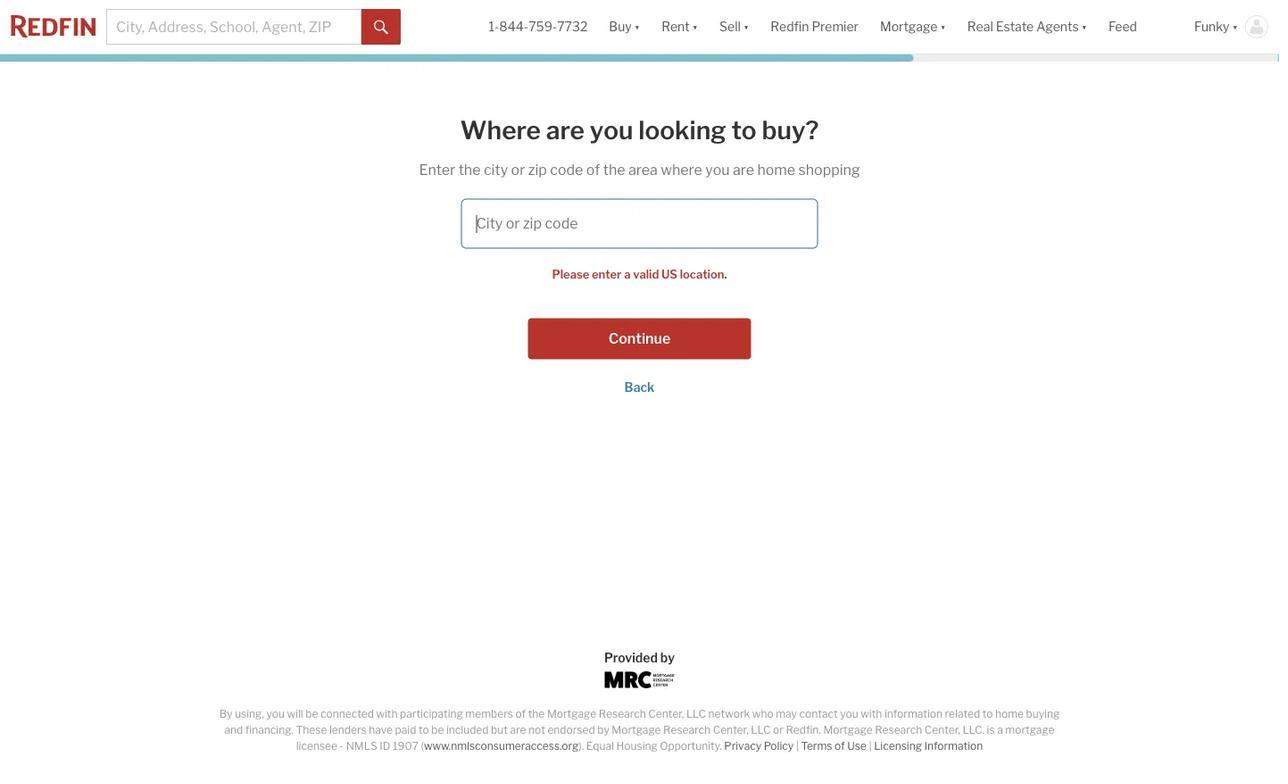 Task type: describe. For each thing, give the bounding box(es) containing it.
rent ▾
[[662, 19, 698, 34]]

real
[[968, 19, 994, 34]]

area
[[629, 161, 658, 179]]

looking
[[639, 115, 727, 145]]

0 vertical spatial a
[[624, 268, 631, 281]]

a inside by using, you will be connected with participating members of the mortgage research center, llc network who may contact you with information related to home buying and financing. these lenders have paid to be included but are not endorsed by mortgage research center, llc or redfin. mortgage research center, llc. is a mortgage licensee - nmls id 1907 (
[[998, 724, 1004, 737]]

2 horizontal spatial the
[[603, 161, 626, 179]]

zip
[[528, 161, 547, 179]]

provided
[[604, 650, 658, 665]]

City, Address, School, Agent, ZIP search field
[[106, 9, 362, 45]]

2 with from the left
[[861, 708, 883, 721]]

1-844-759-7732
[[489, 19, 588, 34]]

buy
[[609, 19, 632, 34]]

us
[[662, 268, 678, 281]]

▾ inside dropdown button
[[1082, 19, 1088, 34]]

members
[[466, 708, 513, 721]]

mortgage research center image
[[605, 672, 675, 689]]

lenders
[[329, 724, 367, 737]]

these
[[296, 724, 327, 737]]

home
[[996, 708, 1024, 721]]

1-
[[489, 19, 499, 34]]

0 vertical spatial be
[[306, 708, 318, 721]]

).
[[579, 740, 584, 753]]

information
[[885, 708, 943, 721]]

buy ▾
[[609, 19, 640, 34]]

0 vertical spatial by
[[661, 650, 675, 665]]

0 horizontal spatial the
[[459, 161, 481, 179]]

sell ▾ button
[[720, 0, 750, 54]]

buy ▾ button
[[609, 0, 640, 54]]

you up financing.
[[267, 708, 285, 721]]

mortgage up housing
[[612, 724, 661, 737]]

844-
[[499, 19, 529, 34]]

use
[[848, 740, 867, 753]]

759-
[[529, 19, 557, 34]]

but
[[491, 724, 508, 737]]

2 horizontal spatial are
[[733, 161, 755, 179]]

llc.
[[963, 724, 985, 737]]

0 horizontal spatial research
[[599, 708, 646, 721]]

buying
[[1027, 708, 1060, 721]]

0 horizontal spatial center,
[[649, 708, 684, 721]]

redfin.
[[786, 724, 821, 737]]

valid
[[633, 268, 659, 281]]

endorsed
[[548, 724, 595, 737]]

7732
[[557, 19, 588, 34]]

is
[[987, 724, 995, 737]]

2 horizontal spatial center,
[[925, 724, 961, 737]]

who
[[753, 708, 774, 721]]

redfin premier button
[[760, 0, 870, 54]]

sell ▾ button
[[709, 0, 760, 54]]

funky ▾
[[1195, 19, 1239, 34]]

feed
[[1109, 19, 1138, 34]]

of for terms
[[835, 740, 845, 753]]

agents
[[1037, 19, 1079, 34]]

have
[[369, 724, 393, 737]]

where are you looking to buy?
[[460, 115, 819, 145]]

continue
[[609, 330, 671, 347]]

0 horizontal spatial llc
[[687, 708, 706, 721]]

contact
[[800, 708, 838, 721]]

mortgage ▾
[[880, 19, 946, 34]]

real estate agents ▾
[[968, 19, 1088, 34]]

where
[[460, 115, 541, 145]]

city
[[484, 161, 508, 179]]

paid
[[395, 724, 417, 737]]

are inside by using, you will be connected with participating members of the mortgage research center, llc network who may contact you with information related to home buying and financing. these lenders have paid to be included but are not endorsed by mortgage research center, llc or redfin. mortgage research center, llc. is a mortgage licensee - nmls id 1907 (
[[510, 724, 526, 737]]

2 | from the left
[[869, 740, 872, 753]]

using,
[[235, 708, 264, 721]]

1 vertical spatial to
[[419, 724, 429, 737]]

licensing information link
[[874, 740, 983, 753]]

redfin premier
[[771, 19, 859, 34]]

1 vertical spatial llc
[[751, 724, 771, 737]]

opportunity.
[[660, 740, 722, 753]]

where
[[661, 161, 703, 179]]

privacy
[[725, 740, 762, 753]]

to buy?
[[732, 115, 819, 145]]

www.nmlsconsumeraccess.org
[[424, 740, 579, 753]]

buy ▾ button
[[599, 0, 651, 54]]

0 vertical spatial to
[[983, 708, 993, 721]]

rent ▾ button
[[662, 0, 698, 54]]

code
[[550, 161, 583, 179]]

mortgage
[[1006, 724, 1055, 737]]

funky
[[1195, 19, 1230, 34]]

network
[[709, 708, 750, 721]]

by using, you will be connected with participating members of the mortgage research center, llc network who may contact you with information related to home buying and financing. these lenders have paid to be included but are not endorsed by mortgage research center, llc or redfin. mortgage research center, llc. is a mortgage licensee - nmls id 1907 (
[[220, 708, 1060, 753]]

sell ▾
[[720, 19, 750, 34]]

▾ for sell ▾
[[744, 19, 750, 34]]

participating
[[400, 708, 463, 721]]

www.nmlsconsumeraccess.org link
[[424, 740, 579, 753]]



Task type: vqa. For each thing, say whether or not it's contained in the screenshot.
feet
no



Task type: locate. For each thing, give the bounding box(es) containing it.
0 horizontal spatial a
[[624, 268, 631, 281]]

not
[[529, 724, 545, 737]]

home shopping
[[758, 161, 860, 179]]

included
[[446, 724, 489, 737]]

submit search image
[[374, 20, 389, 35]]

you
[[590, 115, 634, 145], [706, 161, 730, 179], [267, 708, 285, 721], [841, 708, 859, 721]]

1 with from the left
[[376, 708, 398, 721]]

continue button
[[528, 318, 751, 359]]

research up the 'licensing'
[[875, 724, 923, 737]]

2 vertical spatial are
[[510, 724, 526, 737]]

enter
[[419, 161, 456, 179]]

1 horizontal spatial are
[[546, 115, 585, 145]]

▾ for funky ▾
[[1233, 19, 1239, 34]]

real estate agents ▾ button
[[957, 0, 1098, 54]]

be
[[306, 708, 318, 721], [432, 724, 444, 737]]

research up housing
[[599, 708, 646, 721]]

center,
[[649, 708, 684, 721], [713, 724, 749, 737], [925, 724, 961, 737]]

0 horizontal spatial are
[[510, 724, 526, 737]]

of left use
[[835, 740, 845, 753]]

| down redfin.
[[796, 740, 799, 753]]

redfin
[[771, 19, 809, 34]]

of right code
[[587, 161, 600, 179]]

0 horizontal spatial by
[[598, 724, 610, 737]]

center, up opportunity.
[[649, 708, 684, 721]]

a left valid
[[624, 268, 631, 281]]

1 horizontal spatial or
[[773, 724, 784, 737]]

terms of use link
[[801, 740, 867, 753]]

5 ▾ from the left
[[1082, 19, 1088, 34]]

with up have
[[376, 708, 398, 721]]

0 horizontal spatial to
[[419, 724, 429, 737]]

Where are you looking to buy? text field
[[461, 199, 818, 249]]

0 vertical spatial or
[[511, 161, 525, 179]]

of
[[587, 161, 600, 179], [516, 708, 526, 721], [835, 740, 845, 753]]

or
[[511, 161, 525, 179], [773, 724, 784, 737]]

center, up information
[[925, 724, 961, 737]]

mortgage ▾ button
[[880, 0, 946, 54]]

2 vertical spatial of
[[835, 740, 845, 753]]

estate
[[996, 19, 1034, 34]]

▾ right rent
[[693, 19, 698, 34]]

0 horizontal spatial be
[[306, 708, 318, 721]]

mortgage ▾ button
[[870, 0, 957, 54]]

3 ▾ from the left
[[744, 19, 750, 34]]

may
[[776, 708, 797, 721]]

rent ▾ button
[[651, 0, 709, 54]]

equal
[[587, 740, 614, 753]]

llc
[[687, 708, 706, 721], [751, 724, 771, 737]]

0 horizontal spatial with
[[376, 708, 398, 721]]

rent
[[662, 19, 690, 34]]

1 | from the left
[[796, 740, 799, 753]]

▾ for buy ▾
[[635, 19, 640, 34]]

you up the enter the city or zip code of the area where you are home shopping
[[590, 115, 634, 145]]

1 horizontal spatial llc
[[751, 724, 771, 737]]

research up opportunity.
[[664, 724, 711, 737]]

please enter a valid us location.
[[552, 268, 727, 281]]

llc up opportunity.
[[687, 708, 706, 721]]

back button
[[625, 380, 655, 395]]

1 vertical spatial be
[[432, 724, 444, 737]]

or inside by using, you will be connected with participating members of the mortgage research center, llc network who may contact you with information related to home buying and financing. these lenders have paid to be included but are not endorsed by mortgage research center, llc or redfin. mortgage research center, llc. is a mortgage licensee - nmls id 1907 (
[[773, 724, 784, 737]]

by up equal
[[598, 724, 610, 737]]

4 ▾ from the left
[[941, 19, 946, 34]]

id
[[380, 740, 391, 753]]

by inside by using, you will be connected with participating members of the mortgage research center, llc network who may contact you with information related to home buying and financing. these lenders have paid to be included but are not endorsed by mortgage research center, llc or redfin. mortgage research center, llc. is a mortgage licensee - nmls id 1907 (
[[598, 724, 610, 737]]

feed button
[[1098, 0, 1184, 54]]

▾ left real
[[941, 19, 946, 34]]

1 horizontal spatial |
[[869, 740, 872, 753]]

a
[[624, 268, 631, 281], [998, 724, 1004, 737]]

www.nmlsconsumeraccess.org ). equal housing opportunity. privacy policy | terms of use | licensing information
[[424, 740, 983, 753]]

provided by
[[604, 650, 675, 665]]

1-844-759-7732 link
[[489, 19, 588, 34]]

by
[[220, 708, 233, 721]]

1 horizontal spatial center,
[[713, 724, 749, 737]]

or up policy
[[773, 724, 784, 737]]

the left city
[[459, 161, 481, 179]]

6 ▾ from the left
[[1233, 19, 1239, 34]]

1 horizontal spatial to
[[983, 708, 993, 721]]

2 horizontal spatial research
[[875, 724, 923, 737]]

0 vertical spatial of
[[587, 161, 600, 179]]

you right the contact at the right bottom of page
[[841, 708, 859, 721]]

or left 'zip'
[[511, 161, 525, 179]]

to
[[983, 708, 993, 721], [419, 724, 429, 737]]

information
[[925, 740, 983, 753]]

location.
[[680, 268, 727, 281]]

related
[[945, 708, 981, 721]]

are left not
[[510, 724, 526, 737]]

▾ for mortgage ▾
[[941, 19, 946, 34]]

2 ▾ from the left
[[693, 19, 698, 34]]

back
[[625, 380, 655, 395]]

financing.
[[245, 724, 294, 737]]

mortgage up endorsed in the left of the page
[[547, 708, 597, 721]]

▾ right sell
[[744, 19, 750, 34]]

terms
[[801, 740, 833, 753]]

1 vertical spatial by
[[598, 724, 610, 737]]

with
[[376, 708, 398, 721], [861, 708, 883, 721]]

be up these on the left bottom
[[306, 708, 318, 721]]

to up (
[[419, 724, 429, 737]]

|
[[796, 740, 799, 753], [869, 740, 872, 753]]

llc up privacy policy link
[[751, 724, 771, 737]]

mortgage inside dropdown button
[[880, 19, 938, 34]]

▾ right agents
[[1082, 19, 1088, 34]]

you right where
[[706, 161, 730, 179]]

0 horizontal spatial or
[[511, 161, 525, 179]]

1 horizontal spatial of
[[587, 161, 600, 179]]

1 ▾ from the left
[[635, 19, 640, 34]]

▾ right buy
[[635, 19, 640, 34]]

premier
[[812, 19, 859, 34]]

0 horizontal spatial |
[[796, 740, 799, 753]]

licensee
[[296, 740, 338, 753]]

enter the city or zip code of the area where you are home shopping
[[419, 161, 860, 179]]

of right the members
[[516, 708, 526, 721]]

are down to buy?
[[733, 161, 755, 179]]

with up use
[[861, 708, 883, 721]]

the inside by using, you will be connected with participating members of the mortgage research center, llc network who may contact you with information related to home buying and financing. these lenders have paid to be included but are not endorsed by mortgage research center, llc or redfin. mortgage research center, llc. is a mortgage licensee - nmls id 1907 (
[[528, 708, 545, 721]]

the left area
[[603, 161, 626, 179]]

mortgage left real
[[880, 19, 938, 34]]

1 vertical spatial of
[[516, 708, 526, 721]]

0 horizontal spatial of
[[516, 708, 526, 721]]

mortgage up use
[[824, 724, 873, 737]]

real estate agents ▾ link
[[968, 0, 1088, 54]]

1 vertical spatial or
[[773, 724, 784, 737]]

of inside by using, you will be connected with participating members of the mortgage research center, llc network who may contact you with information related to home buying and financing. these lenders have paid to be included but are not endorsed by mortgage research center, llc or redfin. mortgage research center, llc. is a mortgage licensee - nmls id 1907 (
[[516, 708, 526, 721]]

the up not
[[528, 708, 545, 721]]

a right is
[[998, 724, 1004, 737]]

will
[[287, 708, 303, 721]]

be down participating
[[432, 724, 444, 737]]

are up code
[[546, 115, 585, 145]]

▾ right funky
[[1233, 19, 1239, 34]]

2 horizontal spatial of
[[835, 740, 845, 753]]

-
[[340, 740, 344, 753]]

connected
[[321, 708, 374, 721]]

1 vertical spatial are
[[733, 161, 755, 179]]

(
[[421, 740, 424, 753]]

by up the mortgage research center "image"
[[661, 650, 675, 665]]

▾ for rent ▾
[[693, 19, 698, 34]]

1 horizontal spatial the
[[528, 708, 545, 721]]

the
[[459, 161, 481, 179], [603, 161, 626, 179], [528, 708, 545, 721]]

sell
[[720, 19, 741, 34]]

and
[[225, 724, 243, 737]]

1907
[[393, 740, 419, 753]]

are
[[546, 115, 585, 145], [733, 161, 755, 179], [510, 724, 526, 737]]

0 vertical spatial llc
[[687, 708, 706, 721]]

0 vertical spatial are
[[546, 115, 585, 145]]

licensing
[[874, 740, 922, 753]]

please
[[552, 268, 590, 281]]

1 horizontal spatial research
[[664, 724, 711, 737]]

1 horizontal spatial with
[[861, 708, 883, 721]]

1 horizontal spatial be
[[432, 724, 444, 737]]

enter
[[592, 268, 622, 281]]

▾
[[635, 19, 640, 34], [693, 19, 698, 34], [744, 19, 750, 34], [941, 19, 946, 34], [1082, 19, 1088, 34], [1233, 19, 1239, 34]]

1 horizontal spatial by
[[661, 650, 675, 665]]

| right use
[[869, 740, 872, 753]]

1 horizontal spatial a
[[998, 724, 1004, 737]]

nmls
[[346, 740, 377, 753]]

1 vertical spatial a
[[998, 724, 1004, 737]]

center, down network at the bottom of the page
[[713, 724, 749, 737]]

to up is
[[983, 708, 993, 721]]

housing
[[617, 740, 658, 753]]

of for members
[[516, 708, 526, 721]]



